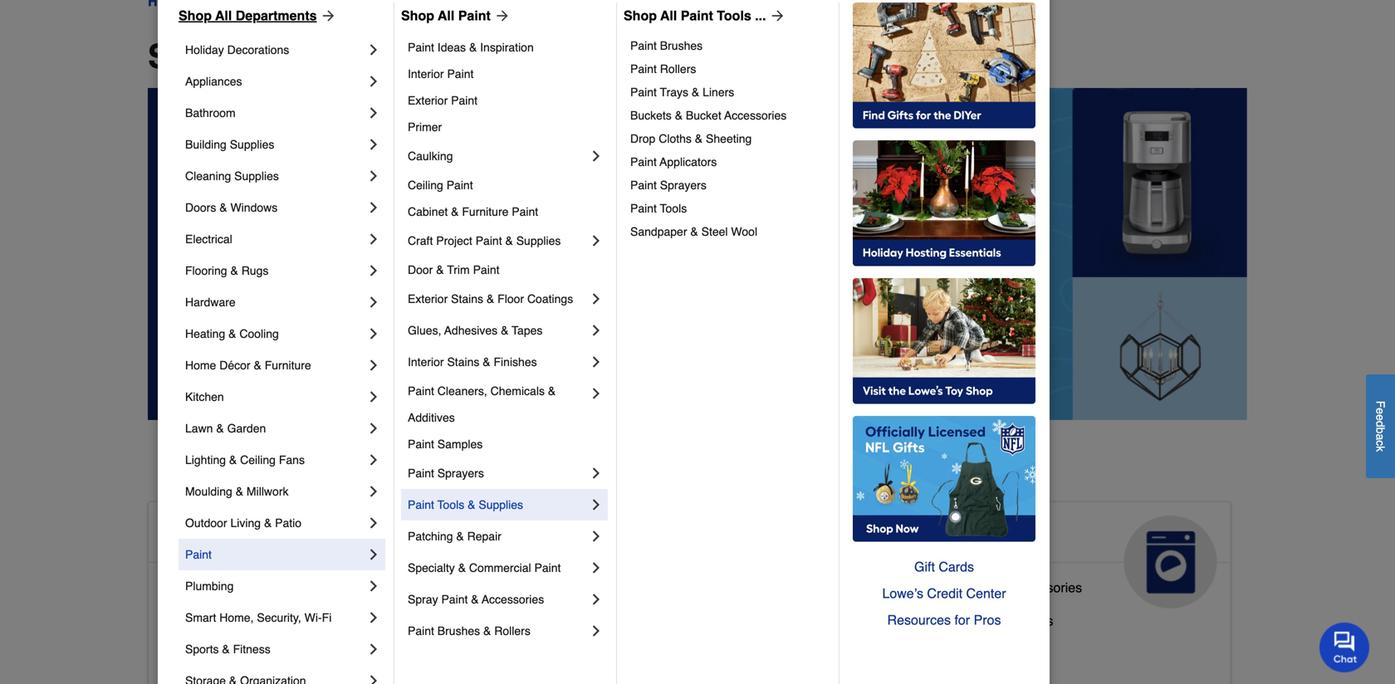 Task type: describe. For each thing, give the bounding box(es) containing it.
paint up paint brushes
[[681, 8, 713, 23]]

chevron right image for plumbing
[[365, 578, 382, 595]]

accessible home image
[[384, 516, 477, 609]]

lighting & ceiling fans link
[[185, 444, 365, 476]]

specialty
[[408, 561, 455, 575]]

entry
[[229, 647, 260, 662]]

all for shop all paint tools ...
[[660, 8, 677, 23]]

holiday decorations link
[[185, 34, 365, 66]]

smart home, security, wi-fi
[[185, 611, 332, 625]]

f e e d b a c k button
[[1366, 374, 1395, 478]]

paint sprayers for paint sprayers 'link' to the left
[[408, 467, 484, 480]]

cleaning supplies
[[185, 169, 279, 183]]

paint down paint samples
[[408, 467, 434, 480]]

outdoor living & patio
[[185, 517, 302, 530]]

commercial
[[469, 561, 531, 575]]

interior paint link
[[408, 61, 605, 87]]

lighting & ceiling fans
[[185, 453, 305, 467]]

chevron right image for exterior stains & floor coatings
[[588, 291, 605, 307]]

chevron right image for bathroom
[[365, 105, 382, 121]]

livestock
[[532, 607, 587, 622]]

chevron right image for flooring & rugs
[[365, 262, 382, 279]]

animal & pet care image
[[754, 516, 847, 609]]

kitchen
[[185, 390, 224, 404]]

specialty & commercial paint link
[[408, 552, 588, 584]]

1 vertical spatial sprayers
[[438, 467, 484, 480]]

supplies up 'door & trim paint' link
[[516, 234, 561, 248]]

chevron right image for caulking
[[588, 148, 605, 164]]

supplies for building supplies
[[230, 138, 274, 151]]

chevron right image for kitchen
[[365, 389, 382, 405]]

& right specialty
[[458, 561, 466, 575]]

exterior paint link
[[408, 87, 605, 114]]

finishes
[[494, 355, 537, 369]]

shop
[[148, 37, 231, 76]]

ceiling paint link
[[408, 172, 605, 199]]

chevron right image for sports & fitness
[[365, 641, 382, 658]]

departments for shop all departments
[[291, 37, 494, 76]]

doors & windows
[[185, 201, 278, 214]]

chevron right image for glues, adhesives & tapes
[[588, 322, 605, 339]]

& inside paint cleaners, chemicals & additives
[[548, 385, 556, 398]]

a
[[1374, 434, 1387, 440]]

tools for paint tools & supplies
[[437, 498, 464, 512]]

shop all paint tools ... link
[[624, 6, 786, 26]]

patching
[[408, 530, 453, 543]]

chevron right image for appliances
[[365, 73, 382, 90]]

& right lawn
[[216, 422, 224, 435]]

& up cloths
[[675, 109, 683, 122]]

paint down the spray
[[408, 625, 434, 638]]

chevron right image for outdoor living & patio
[[365, 515, 382, 532]]

& left floor on the top
[[487, 292, 494, 306]]

supplies for cleaning supplies
[[234, 169, 279, 183]]

chemicals
[[491, 385, 545, 398]]

chevron right image for interior stains & finishes
[[588, 354, 605, 370]]

f e e d b a c k
[[1374, 401, 1387, 452]]

chillers
[[1009, 613, 1054, 629]]

chevron right image for electrical
[[365, 231, 382, 248]]

all down shop all departments link
[[240, 37, 281, 76]]

pet beds, houses, & furniture
[[532, 640, 712, 655]]

millwork
[[247, 485, 289, 498]]

paint samples link
[[408, 431, 605, 458]]

& left pros
[[963, 613, 972, 629]]

departments for shop all departments
[[236, 8, 317, 23]]

chevron right image for cleaning supplies
[[365, 168, 382, 184]]

bathroom inside "link"
[[185, 106, 236, 120]]

paint up paint rollers
[[630, 39, 657, 52]]

appliances image
[[1124, 516, 1217, 609]]

paint down paint brushes
[[630, 62, 657, 76]]

paint down cabinet & furniture paint
[[476, 234, 502, 248]]

paint ideas & inspiration link
[[408, 34, 605, 61]]

bedroom
[[229, 613, 283, 629]]

interior stains & finishes link
[[408, 346, 588, 378]]

houses,
[[593, 640, 642, 655]]

shop for shop all departments
[[179, 8, 212, 23]]

exterior for exterior paint
[[408, 94, 448, 107]]

buckets & bucket accessories link
[[630, 104, 827, 127]]

chevron right image for hardware
[[365, 294, 382, 311]]

animal & pet care link
[[519, 502, 861, 609]]

& inside "link"
[[468, 498, 475, 512]]

accessories for appliance parts & accessories
[[1011, 580, 1082, 595]]

paint inside 'link'
[[408, 438, 434, 451]]

1 horizontal spatial paint sprayers link
[[630, 174, 827, 197]]

heating
[[185, 327, 225, 341]]

accessible for accessible entry & home
[[162, 647, 225, 662]]

caulking link
[[408, 140, 588, 172]]

sports & fitness link
[[185, 634, 365, 665]]

arrow right image
[[491, 7, 511, 24]]

paint up paint ideas & inspiration
[[458, 8, 491, 23]]

chevron right image for lawn & garden
[[365, 420, 382, 437]]

0 horizontal spatial paint sprayers link
[[408, 458, 588, 489]]

livestock supplies link
[[532, 603, 642, 636]]

cleaners,
[[438, 385, 487, 398]]

heating & cooling
[[185, 327, 279, 341]]

accessories for spray paint & accessories
[[482, 593, 544, 606]]

& down spray paint & accessories link
[[483, 625, 491, 638]]

paint inside paint cleaners, chemicals & additives
[[408, 385, 434, 398]]

0 vertical spatial appliances
[[185, 75, 242, 88]]

interior for interior paint
[[408, 67, 444, 81]]

beds,
[[556, 640, 590, 655]]

moulding
[[185, 485, 232, 498]]

sports
[[185, 643, 219, 656]]

home,
[[219, 611, 254, 625]]

repair
[[467, 530, 502, 543]]

arrow right image for shop all departments
[[317, 7, 337, 24]]

interior for interior stains & finishes
[[408, 355, 444, 369]]

0 vertical spatial home
[[185, 359, 216, 372]]

paint right the trim
[[473, 263, 500, 277]]

brushes for paint brushes & rollers
[[438, 625, 480, 638]]

smart home, security, wi-fi link
[[185, 602, 365, 634]]

accessible bedroom link
[[162, 610, 283, 643]]

holiday decorations
[[185, 43, 289, 56]]

craft
[[408, 234, 433, 248]]

brushes for paint brushes
[[660, 39, 703, 52]]

shop all departments
[[148, 37, 494, 76]]

exterior stains & floor coatings link
[[408, 283, 588, 315]]

shop all departments
[[179, 8, 317, 23]]

paint up sandpaper
[[630, 202, 657, 215]]

hardware link
[[185, 287, 365, 318]]

& right houses, at the bottom left of page
[[646, 640, 655, 655]]

doors & windows link
[[185, 192, 365, 223]]

ideas
[[438, 41, 466, 54]]

beverage & wine chillers link
[[902, 610, 1054, 643]]

& left cooling
[[229, 327, 236, 341]]

pros
[[974, 613, 1001, 628]]

2 horizontal spatial tools
[[717, 8, 751, 23]]

holiday
[[185, 43, 224, 56]]

paint brushes & rollers link
[[408, 615, 588, 647]]

paint rollers link
[[630, 57, 827, 81]]

stains for interior
[[447, 355, 480, 369]]

paint inside "link"
[[408, 498, 434, 512]]

exterior paint
[[408, 94, 478, 107]]

interior paint
[[408, 67, 474, 81]]

home décor & furniture
[[185, 359, 311, 372]]

center
[[966, 586, 1006, 601]]

chevron right image for spray paint & accessories
[[588, 591, 605, 608]]

visit the lowe's toy shop. image
[[853, 278, 1036, 404]]

paint tools
[[630, 202, 687, 215]]

& left millwork
[[236, 485, 243, 498]]

2 vertical spatial home
[[276, 647, 312, 662]]

chevron right image for doors & windows
[[365, 199, 382, 216]]

d
[[1374, 421, 1387, 427]]

wine
[[975, 613, 1006, 629]]

glues, adhesives & tapes
[[408, 324, 543, 337]]

patching & repair link
[[408, 521, 588, 552]]

& inside animal & pet care
[[616, 522, 633, 549]]

& right doors
[[219, 201, 227, 214]]

accessible for accessible bedroom
[[162, 613, 225, 629]]

officially licensed n f l gifts. shop now. image
[[853, 416, 1036, 542]]

& left patio
[[264, 517, 272, 530]]

fans
[[279, 453, 305, 467]]

samples
[[438, 438, 483, 451]]

2 e from the top
[[1374, 414, 1387, 421]]

1 vertical spatial appliances
[[902, 522, 1026, 549]]

primer
[[408, 120, 442, 134]]

b
[[1374, 427, 1387, 434]]

sports & fitness
[[185, 643, 271, 656]]

1 vertical spatial home
[[290, 522, 355, 549]]

gift cards
[[914, 559, 974, 575]]

accessible bedroom
[[162, 613, 283, 629]]

paint up the paint tools
[[630, 179, 657, 192]]

1 vertical spatial bathroom
[[229, 580, 287, 595]]

& right décor
[[254, 359, 261, 372]]

paint down animal
[[534, 561, 561, 575]]

chevron right image for moulding & millwork
[[365, 483, 382, 500]]

paint applicators link
[[630, 150, 827, 174]]

1 horizontal spatial appliances link
[[889, 502, 1231, 609]]

door & trim paint
[[408, 263, 500, 277]]

paint up cabinet & furniture paint
[[447, 179, 473, 192]]

spray
[[408, 593, 438, 606]]

all for shop all paint
[[438, 8, 455, 23]]

& left the trim
[[436, 263, 444, 277]]

furniture inside pet beds, houses, & furniture link
[[658, 640, 712, 655]]



Task type: vqa. For each thing, say whether or not it's contained in the screenshot.
"animal"
yes



Task type: locate. For each thing, give the bounding box(es) containing it.
ceiling up millwork
[[240, 453, 276, 467]]

find gifts for the diyer. image
[[853, 2, 1036, 129]]

building
[[185, 138, 227, 151]]

accessories down the commercial
[[482, 593, 544, 606]]

cleaning
[[185, 169, 231, 183]]

arrow right image up 'shop all departments'
[[317, 7, 337, 24]]

buckets
[[630, 109, 672, 122]]

0 horizontal spatial arrow right image
[[317, 7, 337, 24]]

1 vertical spatial pet
[[532, 640, 552, 655]]

tools left '...'
[[717, 8, 751, 23]]

paint cleaners, chemicals & additives
[[408, 385, 559, 424]]

0 vertical spatial tools
[[717, 8, 751, 23]]

sandpaper & steel wool
[[630, 225, 758, 238]]

& right parts
[[999, 580, 1008, 595]]

0 horizontal spatial brushes
[[438, 625, 480, 638]]

0 vertical spatial exterior
[[408, 94, 448, 107]]

paint down the ceiling paint link
[[512, 205, 538, 218]]

2 vertical spatial tools
[[437, 498, 464, 512]]

0 vertical spatial brushes
[[660, 39, 703, 52]]

coatings
[[527, 292, 573, 306]]

interior up exterior paint
[[408, 67, 444, 81]]

& right cabinet
[[451, 205, 459, 218]]

& right animal
[[616, 522, 633, 549]]

accessible entry & home link
[[162, 643, 312, 676]]

accessories up sheeting
[[724, 109, 787, 122]]

2 accessible from the top
[[162, 580, 225, 595]]

& right entry
[[264, 647, 273, 662]]

decorations
[[227, 43, 289, 56]]

furniture inside cabinet & furniture paint link
[[462, 205, 509, 218]]

paint brushes & rollers
[[408, 625, 531, 638]]

animal
[[532, 522, 610, 549]]

0 horizontal spatial tools
[[437, 498, 464, 512]]

chevron right image for home décor & furniture
[[365, 357, 382, 374]]

paint left ideas
[[408, 41, 434, 54]]

ceiling
[[408, 179, 443, 192], [240, 453, 276, 467]]

1 horizontal spatial arrow right image
[[766, 7, 786, 24]]

project
[[436, 234, 472, 248]]

inspiration
[[480, 41, 534, 54]]

chevron right image for paint
[[365, 547, 382, 563]]

stains for exterior
[[451, 292, 483, 306]]

brushes down spray paint & accessories
[[438, 625, 480, 638]]

1 horizontal spatial tools
[[660, 202, 687, 215]]

moulding & millwork link
[[185, 476, 365, 507]]

0 vertical spatial ceiling
[[408, 179, 443, 192]]

stains down the trim
[[451, 292, 483, 306]]

1 vertical spatial tools
[[660, 202, 687, 215]]

resources
[[887, 613, 951, 628]]

brushes inside paint brushes & rollers link
[[438, 625, 480, 638]]

1 accessible from the top
[[162, 522, 283, 549]]

paint trays & liners link
[[630, 81, 827, 104]]

paint trays & liners
[[630, 86, 734, 99]]

brushes up paint rollers
[[660, 39, 703, 52]]

chevron right image for holiday decorations
[[365, 42, 382, 58]]

0 vertical spatial furniture
[[462, 205, 509, 218]]

1 horizontal spatial rollers
[[660, 62, 696, 76]]

& up paint brushes & rollers at bottom
[[471, 593, 479, 606]]

shop up the holiday
[[179, 8, 212, 23]]

2 vertical spatial furniture
[[658, 640, 712, 655]]

interior down the glues,
[[408, 355, 444, 369]]

accessories up chillers
[[1011, 580, 1082, 595]]

paint down the "additives"
[[408, 438, 434, 451]]

2 arrow right image from the left
[[766, 7, 786, 24]]

paint sprayers
[[630, 179, 707, 192], [408, 467, 484, 480]]

0 horizontal spatial pet
[[532, 640, 552, 655]]

2 horizontal spatial furniture
[[658, 640, 712, 655]]

0 vertical spatial paint sprayers
[[630, 179, 707, 192]]

all up ideas
[[438, 8, 455, 23]]

0 vertical spatial stains
[[451, 292, 483, 306]]

electrical link
[[185, 223, 365, 255]]

specialty & commercial paint
[[408, 561, 561, 575]]

1 e from the top
[[1374, 408, 1387, 414]]

2 horizontal spatial shop
[[624, 8, 657, 23]]

enjoy savings year-round. no matter what you're shopping for, find what you need at a great price. image
[[148, 88, 1248, 420]]

lawn & garden link
[[185, 413, 365, 444]]

chevron right image for heating & cooling
[[365, 326, 382, 342]]

chevron right image for building supplies
[[365, 136, 382, 153]]

2 interior from the top
[[408, 355, 444, 369]]

brushes
[[660, 39, 703, 52], [438, 625, 480, 638]]

1 vertical spatial brushes
[[438, 625, 480, 638]]

credit
[[927, 586, 963, 601]]

shop for shop all paint
[[401, 8, 434, 23]]

rollers up trays
[[660, 62, 696, 76]]

exterior for exterior stains & floor coatings
[[408, 292, 448, 306]]

1 horizontal spatial sprayers
[[660, 179, 707, 192]]

chevron right image
[[365, 42, 382, 58], [365, 73, 382, 90], [365, 231, 382, 248], [588, 233, 605, 249], [588, 291, 605, 307], [588, 322, 605, 339], [365, 326, 382, 342], [365, 357, 382, 374], [365, 389, 382, 405], [588, 465, 605, 482], [365, 483, 382, 500], [588, 497, 605, 513], [365, 515, 382, 532], [588, 528, 605, 545], [588, 560, 605, 576], [365, 578, 382, 595], [365, 673, 382, 684]]

paint right the spray
[[441, 593, 468, 606]]

paint down ideas
[[447, 67, 474, 81]]

chevron right image for lighting & ceiling fans
[[365, 452, 382, 468]]

flooring
[[185, 264, 227, 277]]

smart
[[185, 611, 216, 625]]

0 horizontal spatial rollers
[[494, 625, 531, 638]]

0 horizontal spatial accessories
[[482, 593, 544, 606]]

furniture up the 'kitchen' link
[[265, 359, 311, 372]]

1 vertical spatial furniture
[[265, 359, 311, 372]]

e up b on the right bottom of page
[[1374, 414, 1387, 421]]

plumbing
[[185, 580, 234, 593]]

0 vertical spatial sprayers
[[660, 179, 707, 192]]

1 vertical spatial paint sprayers
[[408, 467, 484, 480]]

1 arrow right image from the left
[[317, 7, 337, 24]]

appliance
[[902, 580, 960, 595]]

lowe's credit center
[[882, 586, 1006, 601]]

0 vertical spatial rollers
[[660, 62, 696, 76]]

exterior inside exterior paint link
[[408, 94, 448, 107]]

& right trays
[[692, 86, 700, 99]]

2 exterior from the top
[[408, 292, 448, 306]]

door
[[408, 263, 433, 277]]

exterior up "primer"
[[408, 94, 448, 107]]

exterior stains & floor coatings
[[408, 292, 573, 306]]

accessible down smart
[[162, 647, 225, 662]]

chevron right image for paint cleaners, chemicals & additives
[[588, 385, 605, 402]]

chevron right image for paint sprayers
[[588, 465, 605, 482]]

1 interior from the top
[[408, 67, 444, 81]]

paint up patching
[[408, 498, 434, 512]]

& right lighting
[[229, 453, 237, 467]]

lowe's credit center link
[[853, 581, 1036, 607]]

moulding & millwork
[[185, 485, 289, 498]]

0 horizontal spatial paint sprayers
[[408, 467, 484, 480]]

paint brushes
[[630, 39, 703, 52]]

fi
[[322, 611, 332, 625]]

1 vertical spatial paint sprayers link
[[408, 458, 588, 489]]

paint down outdoor
[[185, 548, 212, 561]]

shop up paint ideas & inspiration
[[401, 8, 434, 23]]

glues, adhesives & tapes link
[[408, 315, 588, 346]]

tools
[[717, 8, 751, 23], [660, 202, 687, 215], [437, 498, 464, 512]]

2 shop from the left
[[401, 8, 434, 23]]

chat invite button image
[[1320, 622, 1370, 673]]

1 vertical spatial ceiling
[[240, 453, 276, 467]]

arrow right image
[[317, 7, 337, 24], [766, 7, 786, 24]]

paint sprayers link up paint tools & supplies
[[408, 458, 588, 489]]

1 vertical spatial departments
[[291, 37, 494, 76]]

supplies inside "link"
[[479, 498, 523, 512]]

accessible home link
[[149, 502, 491, 609]]

& left steel
[[691, 225, 698, 238]]

& left the tapes
[[501, 324, 509, 337]]

chevron right image for smart home, security, wi-fi
[[365, 610, 382, 626]]

tools up the patching & repair
[[437, 498, 464, 512]]

lawn & garden
[[185, 422, 266, 435]]

0 horizontal spatial furniture
[[265, 359, 311, 372]]

0 vertical spatial paint sprayers link
[[630, 174, 827, 197]]

0 horizontal spatial appliances
[[185, 75, 242, 88]]

1 horizontal spatial shop
[[401, 8, 434, 23]]

paint sprayers link up the sandpaper & steel wool link
[[630, 174, 827, 197]]

1 horizontal spatial ceiling
[[408, 179, 443, 192]]

2 horizontal spatial accessories
[[1011, 580, 1082, 595]]

cooling
[[240, 327, 279, 341]]

gift cards link
[[853, 554, 1036, 581]]

tapes
[[512, 324, 543, 337]]

garden
[[227, 422, 266, 435]]

hardware
[[185, 296, 236, 309]]

all
[[215, 8, 232, 23], [438, 8, 455, 23], [660, 8, 677, 23], [240, 37, 281, 76]]

1 horizontal spatial furniture
[[462, 205, 509, 218]]

appliances link up chillers
[[889, 502, 1231, 609]]

pet inside animal & pet care
[[639, 522, 675, 549]]

all up paint brushes
[[660, 8, 677, 23]]

rugs
[[241, 264, 269, 277]]

& left repair
[[456, 530, 464, 543]]

3 shop from the left
[[624, 8, 657, 23]]

1 horizontal spatial brushes
[[660, 39, 703, 52]]

accessible entry & home
[[162, 647, 312, 662]]

chevron right image for craft project paint & supplies
[[588, 233, 605, 249]]

heating & cooling link
[[185, 318, 365, 350]]

tools up sandpaper
[[660, 202, 687, 215]]

appliances
[[185, 75, 242, 88], [902, 522, 1026, 549]]

brushes inside paint brushes link
[[660, 39, 703, 52]]

cloths
[[659, 132, 692, 145]]

& left rugs
[[230, 264, 238, 277]]

for
[[955, 613, 970, 628]]

spray paint & accessories link
[[408, 584, 588, 615]]

accessible up smart
[[162, 580, 225, 595]]

paint up the "additives"
[[408, 385, 434, 398]]

4 accessible from the top
[[162, 647, 225, 662]]

living
[[230, 517, 261, 530]]

animal & pet care
[[532, 522, 675, 576]]

décor
[[219, 359, 250, 372]]

sprayers down the samples on the bottom left
[[438, 467, 484, 480]]

appliances up cards
[[902, 522, 1026, 549]]

tools inside "link"
[[437, 498, 464, 512]]

paint ideas & inspiration
[[408, 41, 534, 54]]

departments up exterior paint
[[291, 37, 494, 76]]

paint down 'interior paint' at left top
[[451, 94, 478, 107]]

paint down drop
[[630, 155, 657, 169]]

& up repair
[[468, 498, 475, 512]]

0 vertical spatial bathroom
[[185, 106, 236, 120]]

& right chemicals
[[548, 385, 556, 398]]

arrow right image inside shop all departments link
[[317, 7, 337, 24]]

arrow right image inside the shop all paint tools ... link
[[766, 7, 786, 24]]

departments up holiday decorations link on the top left of the page
[[236, 8, 317, 23]]

primer link
[[408, 114, 605, 140]]

1 vertical spatial stains
[[447, 355, 480, 369]]

accessible up sports
[[162, 613, 225, 629]]

exterior down door
[[408, 292, 448, 306]]

1 vertical spatial interior
[[408, 355, 444, 369]]

accessible for accessible home
[[162, 522, 283, 549]]

sprayers down applicators
[[660, 179, 707, 192]]

plumbing link
[[185, 571, 365, 602]]

e up d
[[1374, 408, 1387, 414]]

arrow right image up paint brushes link
[[766, 7, 786, 24]]

accessible bathroom link
[[162, 576, 287, 610]]

pet
[[639, 522, 675, 549], [532, 640, 552, 655]]

& down cabinet & furniture paint link
[[505, 234, 513, 248]]

sandpaper & steel wool link
[[630, 220, 827, 243]]

0 vertical spatial departments
[[236, 8, 317, 23]]

1 vertical spatial exterior
[[408, 292, 448, 306]]

furniture inside home décor & furniture link
[[265, 359, 311, 372]]

wool
[[731, 225, 758, 238]]

doors
[[185, 201, 216, 214]]

paint
[[458, 8, 491, 23], [681, 8, 713, 23], [630, 39, 657, 52], [408, 41, 434, 54], [630, 62, 657, 76], [447, 67, 474, 81], [630, 86, 657, 99], [451, 94, 478, 107], [630, 155, 657, 169], [447, 179, 473, 192], [630, 179, 657, 192], [630, 202, 657, 215], [512, 205, 538, 218], [476, 234, 502, 248], [473, 263, 500, 277], [408, 385, 434, 398], [408, 438, 434, 451], [408, 467, 434, 480], [408, 498, 434, 512], [185, 548, 212, 561], [534, 561, 561, 575], [441, 593, 468, 606], [408, 625, 434, 638]]

1 horizontal spatial appliances
[[902, 522, 1026, 549]]

stains up cleaners,
[[447, 355, 480, 369]]

bathroom
[[185, 106, 236, 120], [229, 580, 287, 595]]

0 horizontal spatial appliances link
[[185, 66, 365, 97]]

paint tools & supplies link
[[408, 489, 588, 521]]

supplies up windows
[[234, 169, 279, 183]]

cabinet & furniture paint
[[408, 205, 538, 218]]

chevron right image for paint tools & supplies
[[588, 497, 605, 513]]

1 horizontal spatial accessories
[[724, 109, 787, 122]]

paint brushes link
[[630, 34, 827, 57]]

chevron right image for paint brushes & rollers
[[588, 623, 605, 640]]

accessories
[[724, 109, 787, 122], [1011, 580, 1082, 595], [482, 593, 544, 606]]

& left finishes
[[483, 355, 491, 369]]

& right cloths
[[695, 132, 703, 145]]

gift
[[914, 559, 935, 575]]

1 vertical spatial appliances link
[[889, 502, 1231, 609]]

1 exterior from the top
[[408, 94, 448, 107]]

parts
[[964, 580, 995, 595]]

furniture up craft project paint & supplies
[[462, 205, 509, 218]]

1 vertical spatial rollers
[[494, 625, 531, 638]]

shop up paint brushes
[[624, 8, 657, 23]]

chevron right image for patching & repair
[[588, 528, 605, 545]]

supplies up patching & repair link
[[479, 498, 523, 512]]

paint inside 'link'
[[630, 86, 657, 99]]

paint sprayers for paint sprayers 'link' to the right
[[630, 179, 707, 192]]

& inside 'link'
[[692, 86, 700, 99]]

applicators
[[660, 155, 717, 169]]

0 horizontal spatial sprayers
[[438, 467, 484, 480]]

&
[[469, 41, 477, 54], [692, 86, 700, 99], [675, 109, 683, 122], [695, 132, 703, 145], [219, 201, 227, 214], [451, 205, 459, 218], [691, 225, 698, 238], [505, 234, 513, 248], [436, 263, 444, 277], [230, 264, 238, 277], [487, 292, 494, 306], [501, 324, 509, 337], [229, 327, 236, 341], [483, 355, 491, 369], [254, 359, 261, 372], [548, 385, 556, 398], [216, 422, 224, 435], [229, 453, 237, 467], [236, 485, 243, 498], [468, 498, 475, 512], [264, 517, 272, 530], [616, 522, 633, 549], [456, 530, 464, 543], [458, 561, 466, 575], [999, 580, 1008, 595], [471, 593, 479, 606], [963, 613, 972, 629], [483, 625, 491, 638], [646, 640, 655, 655], [222, 643, 230, 656], [264, 647, 273, 662]]

accessible home
[[162, 522, 355, 549]]

bathroom up building
[[185, 106, 236, 120]]

& down "accessible bedroom" link
[[222, 643, 230, 656]]

0 vertical spatial pet
[[639, 522, 675, 549]]

building supplies
[[185, 138, 274, 151]]

all for shop all departments
[[215, 8, 232, 23]]

holiday hosting essentials. image
[[853, 140, 1036, 267]]

cabinet
[[408, 205, 448, 218]]

security,
[[257, 611, 301, 625]]

shop for shop all paint tools ...
[[624, 8, 657, 23]]

accessories for buckets & bucket accessories
[[724, 109, 787, 122]]

1 horizontal spatial paint sprayers
[[630, 179, 707, 192]]

& right ideas
[[469, 41, 477, 54]]

all up holiday decorations
[[215, 8, 232, 23]]

3 accessible from the top
[[162, 613, 225, 629]]

furniture
[[462, 205, 509, 218], [265, 359, 311, 372], [658, 640, 712, 655]]

1 shop from the left
[[179, 8, 212, 23]]

additives
[[408, 411, 455, 424]]

1 horizontal spatial pet
[[639, 522, 675, 549]]

rollers down spray paint & accessories link
[[494, 625, 531, 638]]

0 vertical spatial interior
[[408, 67, 444, 81]]

tools for paint tools
[[660, 202, 687, 215]]

appliances down the holiday
[[185, 75, 242, 88]]

exterior inside exterior stains & floor coatings link
[[408, 292, 448, 306]]

supplies for livestock supplies
[[591, 607, 642, 622]]

supplies up houses, at the bottom left of page
[[591, 607, 642, 622]]

supplies inside 'link'
[[591, 607, 642, 622]]

chevron right image
[[365, 105, 382, 121], [365, 136, 382, 153], [588, 148, 605, 164], [365, 168, 382, 184], [365, 199, 382, 216], [365, 262, 382, 279], [365, 294, 382, 311], [588, 354, 605, 370], [588, 385, 605, 402], [365, 420, 382, 437], [365, 452, 382, 468], [365, 547, 382, 563], [588, 591, 605, 608], [365, 610, 382, 626], [588, 623, 605, 640], [365, 641, 382, 658]]

arrow right image for shop all paint tools ...
[[766, 7, 786, 24]]

chevron right image for specialty & commercial paint
[[588, 560, 605, 576]]

0 horizontal spatial ceiling
[[240, 453, 276, 467]]

bathroom up smart home, security, wi-fi
[[229, 580, 287, 595]]

0 horizontal spatial shop
[[179, 8, 212, 23]]

appliances link down decorations
[[185, 66, 365, 97]]

accessible for accessible bathroom
[[162, 580, 225, 595]]

0 vertical spatial appliances link
[[185, 66, 365, 97]]

cabinet & furniture paint link
[[408, 199, 605, 225]]

lowe's
[[882, 586, 924, 601]]

shop all departments link
[[179, 6, 337, 26]]



